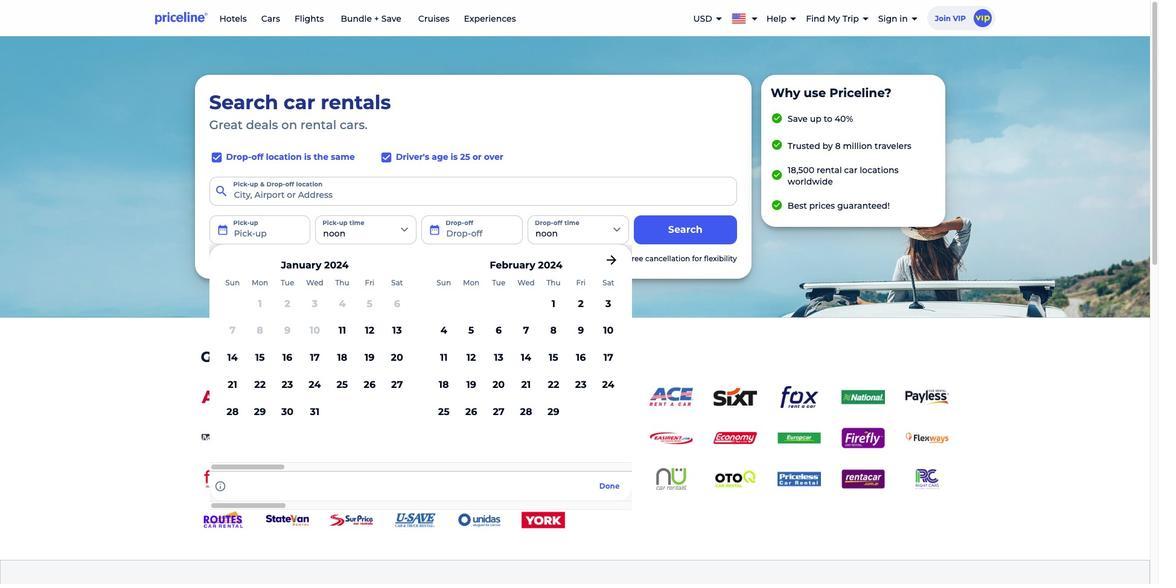 Task type: describe. For each thing, give the bounding box(es) containing it.
pick-up & drop-off location
[[233, 180, 323, 188]]

bundle
[[341, 13, 372, 24]]

best prices guaranteed!
[[788, 201, 890, 212]]

21 button for february
[[512, 372, 540, 399]]

free
[[628, 254, 643, 263]]

1 vertical spatial great
[[201, 348, 242, 366]]

29 button for january 2024
[[246, 399, 274, 426]]

12 button for february 2024
[[458, 345, 485, 372]]

suppliers
[[439, 348, 508, 366]]

show march 2024 image
[[604, 253, 619, 267]]

locations
[[860, 165, 899, 176]]

hotels
[[219, 13, 247, 24]]

&
[[260, 180, 265, 188]]

2 button for february 2024
[[567, 291, 595, 318]]

20 button for january 2024
[[383, 345, 411, 372]]

mon for january
[[252, 278, 268, 287]]

sign
[[878, 13, 897, 24]]

7 button for january
[[219, 318, 246, 345]]

en us image
[[732, 11, 751, 24]]

30 button
[[274, 399, 301, 426]]

help
[[767, 13, 787, 24]]

calendar image
[[429, 224, 441, 236]]

3 button for january 2024
[[301, 291, 329, 318]]

nü image
[[649, 469, 693, 490]]

economy image
[[713, 428, 757, 449]]

23 for january 2024
[[282, 379, 293, 391]]

cars link
[[261, 13, 280, 24]]

11 button for february 2024
[[430, 345, 458, 372]]

24 button for february 2024
[[595, 372, 622, 399]]

mex image
[[457, 469, 501, 490]]

experiences link
[[464, 13, 516, 24]]

green motion image
[[265, 469, 309, 490]]

11 button for january 2024
[[329, 318, 356, 345]]

10 for february 2024
[[603, 325, 614, 337]]

0 vertical spatial drop-
[[226, 152, 251, 162]]

trip
[[843, 13, 859, 24]]

2 is from the left
[[451, 152, 458, 162]]

tue for january 2024
[[281, 278, 294, 287]]

best
[[788, 201, 807, 212]]

31
[[310, 406, 320, 418]]

worldwide
[[788, 177, 833, 187]]

million
[[843, 141, 872, 151]]

bundle + save link
[[338, 13, 404, 24]]

alamo image
[[521, 387, 565, 408]]

21 for january
[[228, 379, 237, 391]]

cruises
[[418, 13, 449, 24]]

drop-off location is the same
[[226, 152, 355, 162]]

fri for february 2024
[[576, 278, 586, 287]]

17 button for february 2024
[[595, 345, 622, 372]]

vip
[[953, 14, 966, 23]]

28 button for january
[[219, 399, 246, 426]]

9 for february 2024
[[578, 325, 584, 337]]

join vip
[[935, 14, 966, 23]]

trusted
[[788, 141, 820, 151]]

25 button for february 2024
[[430, 399, 458, 426]]

24 button for january 2024
[[301, 372, 329, 399]]

0 vertical spatial location
[[266, 152, 302, 162]]

car inside '18,500 rental car locations worldwide'
[[844, 165, 858, 176]]

cars.
[[340, 118, 368, 132]]

or
[[473, 152, 482, 162]]

0 vertical spatial save
[[381, 13, 401, 24]]

up for pick-
[[250, 180, 258, 188]]

payless image
[[905, 390, 949, 405]]

on
[[281, 118, 297, 132]]

13 button for january 2024
[[383, 318, 411, 345]]

2 horizontal spatial 25
[[460, 152, 470, 162]]

why
[[771, 86, 800, 100]]

19 button for february 2024
[[458, 372, 485, 399]]

40%
[[835, 114, 853, 125]]

priceless image
[[777, 469, 821, 490]]

usd button
[[693, 3, 722, 34]]

15 for february 2024
[[549, 352, 558, 364]]

usd
[[693, 13, 712, 24]]

28 for february
[[520, 406, 532, 418]]

17 for february 2024
[[604, 352, 613, 364]]

book
[[569, 254, 588, 263]]

from
[[290, 348, 328, 366]]

21 for february
[[521, 379, 531, 391]]

23 button for february 2024
[[567, 372, 595, 399]]

firefly image
[[841, 428, 885, 449]]

30
[[281, 406, 294, 418]]

same
[[331, 152, 355, 162]]

january 2024
[[281, 259, 349, 271]]

february 2024
[[490, 259, 563, 271]]

advantage image
[[201, 428, 245, 449]]

find
[[806, 13, 825, 24]]

23 for february 2024
[[575, 379, 587, 391]]

book a car with free cancellation for flexibility
[[569, 254, 737, 263]]

help button
[[767, 3, 796, 34]]

14 button for february
[[512, 345, 540, 372]]

flexibility
[[704, 254, 737, 263]]

save up to 40%
[[788, 114, 853, 125]]

by
[[823, 141, 833, 151]]

sat for february 2024
[[602, 278, 614, 287]]

1 vertical spatial location
[[296, 180, 323, 188]]

a
[[590, 254, 595, 263]]

24 for january 2024
[[309, 379, 321, 391]]

sun for january
[[225, 278, 240, 287]]

26 button for january 2024
[[356, 372, 383, 399]]

5 for january 2024
[[367, 298, 373, 309]]

trusted by 8 million travelers
[[788, 141, 912, 151]]

surprice image
[[329, 510, 373, 531]]

6 for january 2024
[[394, 298, 400, 309]]

prices
[[809, 201, 835, 212]]

31 button
[[301, 399, 329, 426]]

11 for february 2024
[[440, 352, 448, 364]]

1 button for february 2024
[[540, 291, 567, 318]]

wed for february
[[518, 278, 535, 287]]

our
[[332, 348, 358, 366]]

priceline.com home image
[[155, 11, 207, 25]]

guaranteed!
[[837, 201, 890, 212]]

why use priceline?
[[771, 86, 892, 100]]

avis image
[[201, 387, 245, 408]]

february
[[490, 259, 535, 271]]

flights
[[295, 13, 324, 24]]

25 for february 2024
[[438, 406, 450, 418]]

great deals from our rental car suppliers
[[201, 348, 508, 366]]

2 for february 2024
[[578, 298, 584, 309]]

join
[[935, 14, 951, 23]]

fri for january 2024
[[365, 278, 374, 287]]

york image
[[521, 510, 565, 531]]

12 for february 2024
[[467, 352, 476, 364]]

in
[[900, 13, 908, 24]]

car inside search  car rentals great deals on rental cars.
[[284, 91, 315, 114]]

15 button for january 2024
[[246, 345, 274, 372]]

driver's
[[396, 152, 429, 162]]

rentals
[[321, 91, 391, 114]]

otoq image
[[713, 469, 757, 490]]

16 for january 2024
[[282, 352, 292, 364]]

5 button for february 2024
[[458, 318, 485, 345]]

u save image
[[393, 510, 437, 531]]

15 button for february 2024
[[540, 345, 567, 372]]

18,500
[[788, 165, 814, 176]]

calendar image
[[216, 224, 229, 236]]

priceline?
[[829, 86, 892, 100]]

use
[[804, 86, 826, 100]]

sign in
[[878, 13, 908, 24]]

6 button for january 2024
[[383, 291, 411, 318]]

9 button for january 2024
[[274, 318, 301, 345]]

+
[[374, 13, 379, 24]]

search for search  car rentals great deals on rental cars.
[[209, 91, 278, 114]]

1 button for january 2024
[[246, 291, 274, 318]]

national image
[[841, 387, 885, 408]]

27 button for january 2024
[[383, 372, 411, 399]]

age
[[432, 152, 448, 162]]

14 button for january
[[219, 345, 246, 372]]

26 for january 2024
[[364, 379, 376, 391]]

2 horizontal spatial 8
[[835, 141, 841, 151]]

search  car rentals great deals on rental cars.
[[209, 91, 391, 132]]

to
[[824, 114, 832, 125]]

12 button for january 2024
[[356, 318, 383, 345]]

midway image
[[521, 469, 565, 490]]

with
[[610, 254, 627, 263]]



Task type: locate. For each thing, give the bounding box(es) containing it.
deals left on
[[246, 118, 278, 132]]

1 2 button from the left
[[274, 291, 301, 318]]

1 1 button from the left
[[246, 291, 274, 318]]

18 button right from
[[329, 345, 356, 372]]

14 for february
[[521, 352, 531, 364]]

find my trip
[[806, 13, 859, 24]]

1 9 from the left
[[284, 325, 290, 337]]

7 for february
[[523, 325, 529, 337]]

2 thu from the left
[[547, 278, 561, 287]]

mon
[[252, 278, 268, 287], [463, 278, 480, 287]]

13 button for february 2024
[[485, 345, 512, 372]]

26
[[364, 379, 376, 391], [465, 406, 477, 418]]

2 sat from the left
[[602, 278, 614, 287]]

0 horizontal spatial 10
[[310, 325, 320, 337]]

17 left our
[[310, 352, 320, 364]]

12
[[365, 325, 374, 337], [467, 352, 476, 364]]

2 23 from the left
[[575, 379, 587, 391]]

2 28 button from the left
[[512, 399, 540, 426]]

1 vertical spatial rental
[[817, 165, 842, 176]]

1 horizontal spatial 21
[[521, 379, 531, 391]]

1 21 from the left
[[228, 379, 237, 391]]

7 button for february
[[512, 318, 540, 345]]

8 for february 2024
[[550, 325, 557, 337]]

10 for january 2024
[[310, 325, 320, 337]]

search inside search  car rentals great deals on rental cars.
[[209, 91, 278, 114]]

nextcar image
[[585, 469, 629, 490]]

1 sat from the left
[[391, 278, 403, 287]]

0 horizontal spatial drop-
[[226, 152, 251, 162]]

1 horizontal spatial 3
[[606, 298, 611, 309]]

0 horizontal spatial 12 button
[[356, 318, 383, 345]]

thu for february 2024
[[547, 278, 561, 287]]

2 down january at the left of the page
[[285, 298, 290, 309]]

14 up avis image
[[227, 352, 238, 364]]

2
[[285, 298, 290, 309], [578, 298, 584, 309]]

2 29 button from the left
[[540, 399, 567, 426]]

27 button
[[383, 372, 411, 399], [485, 399, 512, 426]]

0 vertical spatial deals
[[246, 118, 278, 132]]

1 vertical spatial 27
[[493, 406, 505, 418]]

1 22 button from the left
[[246, 372, 274, 399]]

my
[[828, 13, 840, 24]]

25 left or
[[460, 152, 470, 162]]

19 button for january 2024
[[356, 345, 383, 372]]

28 button up advantage image
[[219, 399, 246, 426]]

2 deals from the top
[[246, 348, 286, 366]]

19 button down suppliers
[[458, 372, 485, 399]]

search for search
[[668, 224, 703, 235]]

8 button for january 2024
[[246, 318, 274, 345]]

Pick-up field
[[209, 215, 311, 244]]

15 button up alamo image
[[540, 345, 567, 372]]

flights link
[[295, 13, 324, 24]]

29
[[254, 406, 266, 418], [548, 406, 559, 418]]

26 button for february 2024
[[458, 399, 485, 426]]

0 vertical spatial 19
[[365, 352, 375, 364]]

sixt image
[[713, 387, 757, 408]]

1 17 button from the left
[[301, 345, 329, 372]]

1 horizontal spatial 22
[[548, 379, 559, 391]]

22
[[254, 379, 266, 391], [548, 379, 559, 391]]

18 for january 2024
[[337, 352, 347, 364]]

22 button for february 2024
[[540, 372, 567, 399]]

1 horizontal spatial 7
[[523, 325, 529, 337]]

thu
[[335, 278, 349, 287], [547, 278, 561, 287]]

8
[[835, 141, 841, 151], [257, 325, 263, 337], [550, 325, 557, 337]]

24
[[309, 379, 321, 391], [602, 379, 615, 391]]

hertz image
[[329, 387, 373, 408]]

21
[[228, 379, 237, 391], [521, 379, 531, 391]]

18
[[337, 352, 347, 364], [439, 379, 449, 391]]

1 horizontal spatial drop-
[[267, 180, 285, 188]]

1 vertical spatial 11
[[440, 352, 448, 364]]

car up on
[[284, 91, 315, 114]]

1 horizontal spatial 13 button
[[485, 345, 512, 372]]

17 button for january 2024
[[301, 345, 329, 372]]

foco image
[[201, 469, 245, 490]]

0 horizontal spatial 29 button
[[246, 399, 274, 426]]

2 2 from the left
[[578, 298, 584, 309]]

7 for january
[[230, 325, 236, 337]]

2 22 button from the left
[[540, 372, 567, 399]]

2 9 button from the left
[[567, 318, 595, 345]]

deals inside search  car rentals great deals on rental cars.
[[246, 118, 278, 132]]

15 button up budget image
[[246, 345, 274, 372]]

0 horizontal spatial 23
[[282, 379, 293, 391]]

4 button for february 2024
[[430, 318, 458, 345]]

2 8 button from the left
[[540, 318, 567, 345]]

13 for february 2024
[[494, 352, 503, 364]]

27 button right hertz image
[[383, 372, 411, 399]]

wed down february 2024
[[518, 278, 535, 287]]

2 wed from the left
[[518, 278, 535, 287]]

sat for january 2024
[[391, 278, 403, 287]]

22 button right avis image
[[246, 372, 274, 399]]

2 button
[[274, 291, 301, 318], [567, 291, 595, 318]]

unidas image
[[457, 510, 501, 531]]

1 for february 2024
[[552, 298, 555, 309]]

16 button for february 2024
[[567, 345, 595, 372]]

2024 right january at the left of the page
[[324, 259, 349, 271]]

1 vertical spatial 19
[[466, 379, 476, 391]]

4 up suppliers
[[441, 325, 447, 337]]

1 horizontal spatial 21 button
[[512, 372, 540, 399]]

1 vertical spatial search
[[668, 224, 703, 235]]

3 button down january 2024
[[301, 291, 329, 318]]

2 2 button from the left
[[567, 291, 595, 318]]

15
[[255, 352, 265, 364], [549, 352, 558, 364]]

1 14 button from the left
[[219, 345, 246, 372]]

27 for january 2024
[[391, 379, 403, 391]]

0 horizontal spatial 27 button
[[383, 372, 411, 399]]

1 horizontal spatial 29
[[548, 406, 559, 418]]

0 horizontal spatial 9
[[284, 325, 290, 337]]

1 horizontal spatial 26 button
[[458, 399, 485, 426]]

mon for february
[[463, 278, 480, 287]]

1 horizontal spatial 11
[[440, 352, 448, 364]]

28 up advantage image
[[227, 406, 239, 418]]

0 horizontal spatial 1 button
[[246, 291, 274, 318]]

0 horizontal spatial 5
[[367, 298, 373, 309]]

up left to
[[810, 114, 822, 125]]

27 right hertz image
[[391, 379, 403, 391]]

1 7 from the left
[[230, 325, 236, 337]]

2 7 from the left
[[523, 325, 529, 337]]

2 28 from the left
[[520, 406, 532, 418]]

1 29 from the left
[[254, 406, 266, 418]]

0 horizontal spatial save
[[381, 13, 401, 24]]

29 for february 2024
[[548, 406, 559, 418]]

1 deals from the top
[[246, 118, 278, 132]]

1 29 button from the left
[[246, 399, 274, 426]]

rental right our
[[362, 348, 407, 366]]

21 button for january
[[219, 372, 246, 399]]

19 down suppliers
[[466, 379, 476, 391]]

1 horizontal spatial 8 button
[[540, 318, 567, 345]]

1 vertical spatial save
[[788, 114, 808, 125]]

1 horizontal spatial 22 button
[[540, 372, 567, 399]]

0 horizontal spatial 10 button
[[301, 318, 329, 345]]

17 up "thrifty" 'image'
[[604, 352, 613, 364]]

kyte image
[[393, 469, 437, 490]]

14 button up alamo image
[[512, 345, 540, 372]]

0 horizontal spatial 7
[[230, 325, 236, 337]]

0 horizontal spatial 4 button
[[329, 291, 356, 318]]

4 down january 2024
[[339, 298, 346, 309]]

drop- right &
[[267, 180, 285, 188]]

cruises link
[[418, 13, 449, 24]]

1 horizontal spatial 10 button
[[595, 318, 622, 345]]

28 for january
[[227, 406, 239, 418]]

1 horizontal spatial 5
[[468, 325, 474, 337]]

29 button for february 2024
[[540, 399, 567, 426]]

5 for february 2024
[[468, 325, 474, 337]]

3 down january 2024
[[312, 298, 318, 309]]

search button
[[634, 215, 737, 244]]

1 vertical spatial 6
[[496, 325, 502, 337]]

25 right enterprise image
[[438, 406, 450, 418]]

18,500 rental car locations worldwide
[[788, 165, 899, 187]]

state van rental image
[[265, 510, 309, 531]]

1 17 from the left
[[310, 352, 320, 364]]

28
[[227, 406, 239, 418], [520, 406, 532, 418]]

up left &
[[250, 180, 258, 188]]

20 button up enterprise image
[[383, 345, 411, 372]]

mon down pick-up field
[[252, 278, 268, 287]]

4
[[339, 298, 346, 309], [441, 325, 447, 337]]

2 down book in the top of the page
[[578, 298, 584, 309]]

19
[[365, 352, 375, 364], [466, 379, 476, 391]]

9
[[284, 325, 290, 337], [578, 325, 584, 337]]

0 horizontal spatial 8 button
[[246, 318, 274, 345]]

4 button up suppliers
[[430, 318, 458, 345]]

up
[[810, 114, 822, 125], [250, 180, 258, 188]]

thrifty image
[[585, 387, 629, 408]]

1 vertical spatial 20
[[493, 379, 505, 391]]

3 down show march 2024 icon
[[606, 298, 611, 309]]

25 button for january 2024
[[329, 372, 356, 399]]

13 button up great deals from our rental car suppliers
[[383, 318, 411, 345]]

2 button down january at the left of the page
[[274, 291, 301, 318]]

january
[[281, 259, 322, 271]]

wed down january 2024
[[306, 278, 323, 287]]

car right the a
[[597, 254, 608, 263]]

20 up enterprise image
[[391, 352, 403, 364]]

24 button
[[301, 372, 329, 399], [595, 372, 622, 399]]

2 9 from the left
[[578, 325, 584, 337]]

2 vertical spatial rental
[[362, 348, 407, 366]]

2 2024 from the left
[[538, 259, 563, 271]]

off right &
[[285, 180, 294, 188]]

17 for january 2024
[[310, 352, 320, 364]]

europcar image
[[777, 428, 821, 449]]

find my trip button
[[806, 3, 869, 34]]

2 horizontal spatial rental
[[817, 165, 842, 176]]

11
[[338, 325, 346, 337], [440, 352, 448, 364]]

1 horizontal spatial 16
[[576, 352, 586, 364]]

location
[[266, 152, 302, 162], [296, 180, 323, 188]]

22 left "thrifty" 'image'
[[548, 379, 559, 391]]

0 horizontal spatial 28 button
[[219, 399, 246, 426]]

deals left from
[[246, 348, 286, 366]]

done
[[599, 482, 620, 491]]

27 button left alamo image
[[485, 399, 512, 426]]

1
[[258, 298, 262, 309], [552, 298, 555, 309]]

27
[[391, 379, 403, 391], [493, 406, 505, 418]]

1 28 button from the left
[[219, 399, 246, 426]]

20
[[391, 352, 403, 364], [493, 379, 505, 391]]

rental inside '18,500 rental car locations worldwide'
[[817, 165, 842, 176]]

sun for february
[[437, 278, 451, 287]]

3 for january 2024
[[312, 298, 318, 309]]

20 button down suppliers
[[485, 372, 512, 399]]

mon down drop-off field
[[463, 278, 480, 287]]

16 up budget image
[[282, 352, 292, 364]]

2024
[[324, 259, 349, 271], [538, 259, 563, 271]]

1 horizontal spatial 16 button
[[567, 345, 595, 372]]

3 button for february 2024
[[595, 291, 622, 318]]

14 up alamo image
[[521, 352, 531, 364]]

for
[[692, 254, 702, 263]]

10 button
[[301, 318, 329, 345], [595, 318, 622, 345]]

18 right enterprise image
[[439, 379, 449, 391]]

great
[[209, 118, 243, 132], [201, 348, 242, 366]]

fri
[[365, 278, 374, 287], [576, 278, 586, 287]]

17 button up "thrifty" 'image'
[[595, 345, 622, 372]]

12 button up great deals from our rental car suppliers
[[356, 318, 383, 345]]

5 up suppliers
[[468, 325, 474, 337]]

0 vertical spatial up
[[810, 114, 822, 125]]

1 horizontal spatial 17 button
[[595, 345, 622, 372]]

tue down january at the left of the page
[[281, 278, 294, 287]]

1 horizontal spatial 29 button
[[540, 399, 567, 426]]

1 thu from the left
[[335, 278, 349, 287]]

26 button down suppliers
[[458, 399, 485, 426]]

4 button down january 2024
[[329, 291, 356, 318]]

22 button for january 2024
[[246, 372, 274, 399]]

13 up great deals from our rental car suppliers
[[392, 325, 402, 337]]

0 horizontal spatial 24
[[309, 379, 321, 391]]

1 1 from the left
[[258, 298, 262, 309]]

29 button
[[246, 399, 274, 426], [540, 399, 567, 426]]

2 16 button from the left
[[567, 345, 595, 372]]

13 for january 2024
[[392, 325, 402, 337]]

0 horizontal spatial 25
[[337, 379, 348, 391]]

bundle + save
[[338, 13, 404, 24]]

16 button up "thrifty" 'image'
[[567, 345, 595, 372]]

off
[[251, 152, 264, 162], [285, 180, 294, 188]]

2 17 button from the left
[[595, 345, 622, 372]]

26 down great deals from our rental car suppliers
[[364, 379, 376, 391]]

sun down calendar icon
[[437, 278, 451, 287]]

1 horizontal spatial sat
[[602, 278, 614, 287]]

20 button
[[383, 345, 411, 372], [485, 372, 512, 399]]

0 horizontal spatial 6 button
[[383, 291, 411, 318]]

experiences
[[464, 13, 516, 24]]

11 button up enterprise image
[[430, 345, 458, 372]]

2 14 button from the left
[[512, 345, 540, 372]]

1 vertical spatial off
[[285, 180, 294, 188]]

1 14 from the left
[[227, 352, 238, 364]]

0 vertical spatial 5
[[367, 298, 373, 309]]

16 button
[[274, 345, 301, 372], [567, 345, 595, 372]]

flexways image
[[905, 428, 949, 449]]

0 horizontal spatial 17
[[310, 352, 320, 364]]

budget image
[[265, 387, 309, 408]]

thu for january 2024
[[335, 278, 349, 287]]

20 button for february 2024
[[485, 372, 512, 399]]

1 horizontal spatial 15
[[549, 352, 558, 364]]

1 28 from the left
[[227, 406, 239, 418]]

10
[[310, 325, 320, 337], [603, 325, 614, 337]]

8 button for february 2024
[[540, 318, 567, 345]]

2 21 button from the left
[[512, 372, 540, 399]]

1 wed from the left
[[306, 278, 323, 287]]

1 horizontal spatial 25
[[438, 406, 450, 418]]

0 horizontal spatial 29
[[254, 406, 266, 418]]

2 29 from the left
[[548, 406, 559, 418]]

drop- up pick-
[[226, 152, 251, 162]]

19 for january 2024
[[365, 352, 375, 364]]

1 15 from the left
[[255, 352, 265, 364]]

cars
[[261, 13, 280, 24]]

is left the
[[304, 152, 311, 162]]

24 for february 2024
[[602, 379, 615, 391]]

0 horizontal spatial 8
[[257, 325, 263, 337]]

1 horizontal spatial 3 button
[[595, 291, 622, 318]]

1 horizontal spatial thu
[[547, 278, 561, 287]]

10 button for february 2024
[[595, 318, 622, 345]]

22 for january 2024
[[254, 379, 266, 391]]

deals
[[246, 118, 278, 132], [246, 348, 286, 366]]

23 right alamo image
[[575, 379, 587, 391]]

0 horizontal spatial 2024
[[324, 259, 349, 271]]

2 for january 2024
[[285, 298, 290, 309]]

12 button up dollar image
[[458, 345, 485, 372]]

1 horizontal spatial 12
[[467, 352, 476, 364]]

23 button for january 2024
[[274, 372, 301, 399]]

save up trusted
[[788, 114, 808, 125]]

19 for february 2024
[[466, 379, 476, 391]]

16 button up budget image
[[274, 345, 301, 372]]

2 24 button from the left
[[595, 372, 622, 399]]

rental right on
[[300, 118, 336, 132]]

23 button
[[274, 372, 301, 399], [567, 372, 595, 399]]

4 for january 2024
[[339, 298, 346, 309]]

23 button right alamo image
[[567, 372, 595, 399]]

20 for february 2024
[[493, 379, 505, 391]]

17 button left our
[[301, 345, 329, 372]]

22 for february 2024
[[548, 379, 559, 391]]

0 horizontal spatial 24 button
[[301, 372, 329, 399]]

2 tue from the left
[[492, 278, 505, 287]]

1 2024 from the left
[[324, 259, 349, 271]]

1 horizontal spatial 9
[[578, 325, 584, 337]]

tue down february
[[492, 278, 505, 287]]

6 button for february 2024
[[485, 318, 512, 345]]

15 up alamo image
[[549, 352, 558, 364]]

1 16 button from the left
[[274, 345, 301, 372]]

18 button for january 2024
[[329, 345, 356, 372]]

0 vertical spatial off
[[251, 152, 264, 162]]

2 16 from the left
[[576, 352, 586, 364]]

car down trusted by 8 million travelers
[[844, 165, 858, 176]]

11 for january 2024
[[338, 325, 346, 337]]

1 horizontal spatial 18
[[439, 379, 449, 391]]

2 15 from the left
[[549, 352, 558, 364]]

21 button
[[219, 372, 246, 399], [512, 372, 540, 399]]

tue
[[281, 278, 294, 287], [492, 278, 505, 287]]

driver's age is 25 or over
[[396, 152, 503, 162]]

1 horizontal spatial 20 button
[[485, 372, 512, 399]]

1 10 button from the left
[[301, 318, 329, 345]]

16 up "thrifty" 'image'
[[576, 352, 586, 364]]

2 24 from the left
[[602, 379, 615, 391]]

1 24 button from the left
[[301, 372, 329, 399]]

location down the
[[296, 180, 323, 188]]

18 right from
[[337, 352, 347, 364]]

routes image
[[201, 510, 245, 531]]

1 vertical spatial 4
[[441, 325, 447, 337]]

1 2 from the left
[[285, 298, 290, 309]]

0 horizontal spatial fri
[[365, 278, 374, 287]]

2 10 from the left
[[603, 325, 614, 337]]

6 for february 2024
[[496, 325, 502, 337]]

10 button for january 2024
[[301, 318, 329, 345]]

thu down january 2024
[[335, 278, 349, 287]]

2 15 button from the left
[[540, 345, 567, 372]]

1 is from the left
[[304, 152, 311, 162]]

0 vertical spatial 18
[[337, 352, 347, 364]]

vip badge icon image
[[974, 9, 992, 27]]

0 horizontal spatial rental
[[300, 118, 336, 132]]

0 horizontal spatial mon
[[252, 278, 268, 287]]

0 vertical spatial rental
[[300, 118, 336, 132]]

0 horizontal spatial 12
[[365, 325, 374, 337]]

fox image
[[777, 387, 821, 408]]

1 10 from the left
[[310, 325, 320, 337]]

4 button
[[329, 291, 356, 318], [430, 318, 458, 345]]

25 for january 2024
[[337, 379, 348, 391]]

0 vertical spatial great
[[209, 118, 243, 132]]

easirent image
[[649, 428, 693, 449]]

0 horizontal spatial 11 button
[[329, 318, 356, 345]]

12 for january 2024
[[365, 325, 374, 337]]

1 horizontal spatial 28
[[520, 406, 532, 418]]

2 7 button from the left
[[512, 318, 540, 345]]

2 10 button from the left
[[595, 318, 622, 345]]

over
[[484, 152, 503, 162]]

29 button left "thrifty" 'image'
[[540, 399, 567, 426]]

29 left "thrifty" 'image'
[[548, 406, 559, 418]]

ace image
[[649, 387, 693, 408]]

8 for january 2024
[[257, 325, 263, 337]]

1 15 button from the left
[[246, 345, 274, 372]]

1 horizontal spatial 17
[[604, 352, 613, 364]]

25 down our
[[337, 379, 348, 391]]

2024 left book in the top of the page
[[538, 259, 563, 271]]

1 3 from the left
[[312, 298, 318, 309]]

2 button down book in the top of the page
[[567, 291, 595, 318]]

26 for february 2024
[[465, 406, 477, 418]]

infinity image
[[329, 469, 373, 490]]

1 23 button from the left
[[274, 372, 301, 399]]

9 button for february 2024
[[567, 318, 595, 345]]

18 button
[[329, 345, 356, 372], [430, 372, 458, 399]]

16 button for january 2024
[[274, 345, 301, 372]]

5 button up great deals from our rental car suppliers
[[356, 291, 383, 318]]

0 vertical spatial search
[[209, 91, 278, 114]]

cancellation
[[645, 254, 690, 263]]

29 for january 2024
[[254, 406, 266, 418]]

1 fri from the left
[[365, 278, 374, 287]]

1 22 from the left
[[254, 379, 266, 391]]

1 horizontal spatial 25 button
[[430, 399, 458, 426]]

14 for january
[[227, 352, 238, 364]]

1 horizontal spatial 13
[[494, 352, 503, 364]]

17
[[310, 352, 320, 364], [604, 352, 613, 364]]

1 horizontal spatial 12 button
[[458, 345, 485, 372]]

the
[[314, 152, 329, 162]]

4 for february 2024
[[441, 325, 447, 337]]

5
[[367, 298, 373, 309], [468, 325, 474, 337]]

21 up advantage image
[[228, 379, 237, 391]]

2024 for january 2024
[[324, 259, 349, 271]]

2 1 from the left
[[552, 298, 555, 309]]

2 1 button from the left
[[540, 291, 567, 318]]

0 horizontal spatial 2 button
[[274, 291, 301, 318]]

1 21 button from the left
[[219, 372, 246, 399]]

1 24 from the left
[[309, 379, 321, 391]]

car
[[284, 91, 315, 114], [844, 165, 858, 176], [597, 254, 608, 263], [411, 348, 435, 366]]

12 up great deals from our rental car suppliers
[[365, 325, 374, 337]]

1 3 button from the left
[[301, 291, 329, 318]]

2 21 from the left
[[521, 379, 531, 391]]

6 button
[[383, 291, 411, 318], [485, 318, 512, 345]]

2 3 button from the left
[[595, 291, 622, 318]]

1 button
[[246, 291, 274, 318], [540, 291, 567, 318]]

4 button for january 2024
[[329, 291, 356, 318]]

13
[[392, 325, 402, 337], [494, 352, 503, 364]]

3 for february 2024
[[606, 298, 611, 309]]

join vip link
[[927, 6, 999, 30]]

2 17 from the left
[[604, 352, 613, 364]]

20 for january 2024
[[391, 352, 403, 364]]

travelers
[[875, 141, 912, 151]]

dollar image
[[457, 387, 501, 408]]

Drop-off field
[[422, 215, 523, 244]]

search
[[209, 91, 278, 114], [668, 224, 703, 235]]

1 horizontal spatial 27 button
[[485, 399, 512, 426]]

0 horizontal spatial 22 button
[[246, 372, 274, 399]]

22 button left "thrifty" 'image'
[[540, 372, 567, 399]]

9 for january 2024
[[284, 325, 290, 337]]

1 horizontal spatial 27
[[493, 406, 505, 418]]

19 right our
[[365, 352, 375, 364]]

0 horizontal spatial 2
[[285, 298, 290, 309]]

pick-
[[233, 180, 250, 188]]

1 horizontal spatial 2
[[578, 298, 584, 309]]

1 8 button from the left
[[246, 318, 274, 345]]

13 button
[[383, 318, 411, 345], [485, 345, 512, 372]]

2 sun from the left
[[437, 278, 451, 287]]

1 horizontal spatial 2 button
[[567, 291, 595, 318]]

1 7 button from the left
[[219, 318, 246, 345]]

2 23 button from the left
[[567, 372, 595, 399]]

16 for february 2024
[[576, 352, 586, 364]]

21 right dollar image
[[521, 379, 531, 391]]

1 mon from the left
[[252, 278, 268, 287]]

2 14 from the left
[[521, 352, 531, 364]]

1 horizontal spatial 4 button
[[430, 318, 458, 345]]

18 button for february 2024
[[430, 372, 458, 399]]

17 button
[[301, 345, 329, 372], [595, 345, 622, 372]]

Pick-up & Drop-off location text field
[[209, 177, 737, 206]]

12 button
[[356, 318, 383, 345], [458, 345, 485, 372]]

car up enterprise image
[[411, 348, 435, 366]]

save right +
[[381, 13, 401, 24]]

13 up dollar image
[[494, 352, 503, 364]]

0 horizontal spatial 18 button
[[329, 345, 356, 372]]

0 vertical spatial 26
[[364, 379, 376, 391]]

2 fri from the left
[[576, 278, 586, 287]]

enterprise image
[[393, 387, 437, 408]]

1 tue from the left
[[281, 278, 294, 287]]

tue for february 2024
[[492, 278, 505, 287]]

right cars image
[[905, 469, 949, 490]]

15 left from
[[255, 352, 265, 364]]

drop-
[[226, 152, 251, 162], [267, 180, 285, 188]]

28 button right dollar image
[[512, 399, 540, 426]]

1 16 from the left
[[282, 352, 292, 364]]

rentacar image
[[841, 469, 885, 490]]

0 horizontal spatial is
[[304, 152, 311, 162]]

7
[[230, 325, 236, 337], [523, 325, 529, 337]]

26 button down great deals from our rental car suppliers
[[356, 372, 383, 399]]

great inside search  car rentals great deals on rental cars.
[[209, 118, 243, 132]]

19 button up hertz image
[[356, 345, 383, 372]]

27 left alamo image
[[493, 406, 505, 418]]

15 for january 2024
[[255, 352, 265, 364]]

hotels link
[[219, 13, 247, 24]]

search inside search button
[[668, 224, 703, 235]]

2 22 from the left
[[548, 379, 559, 391]]

14 button up avis image
[[219, 345, 246, 372]]

sign in button
[[878, 3, 918, 34]]

28 button for february
[[512, 399, 540, 426]]

is right age on the left top of the page
[[451, 152, 458, 162]]

1 sun from the left
[[225, 278, 240, 287]]

1 horizontal spatial 14 button
[[512, 345, 540, 372]]

2 button for january 2024
[[274, 291, 301, 318]]

1 23 from the left
[[282, 379, 293, 391]]

rental inside search  car rentals great deals on rental cars.
[[300, 118, 336, 132]]

is
[[304, 152, 311, 162], [451, 152, 458, 162]]

2 mon from the left
[[463, 278, 480, 287]]

0 horizontal spatial 20 button
[[383, 345, 411, 372]]

done button
[[592, 477, 627, 496]]

2 3 from the left
[[606, 298, 611, 309]]

26 down suppliers
[[465, 406, 477, 418]]

sun down calendar image on the top of page
[[225, 278, 240, 287]]

20 down suppliers
[[493, 379, 505, 391]]

1 vertical spatial 25
[[337, 379, 348, 391]]

1 9 button from the left
[[274, 318, 301, 345]]

29 button left the 30
[[246, 399, 274, 426]]

1 horizontal spatial 1
[[552, 298, 555, 309]]

1 horizontal spatial 10
[[603, 325, 614, 337]]



Task type: vqa. For each thing, say whether or not it's contained in the screenshot.
up for Pick-
yes



